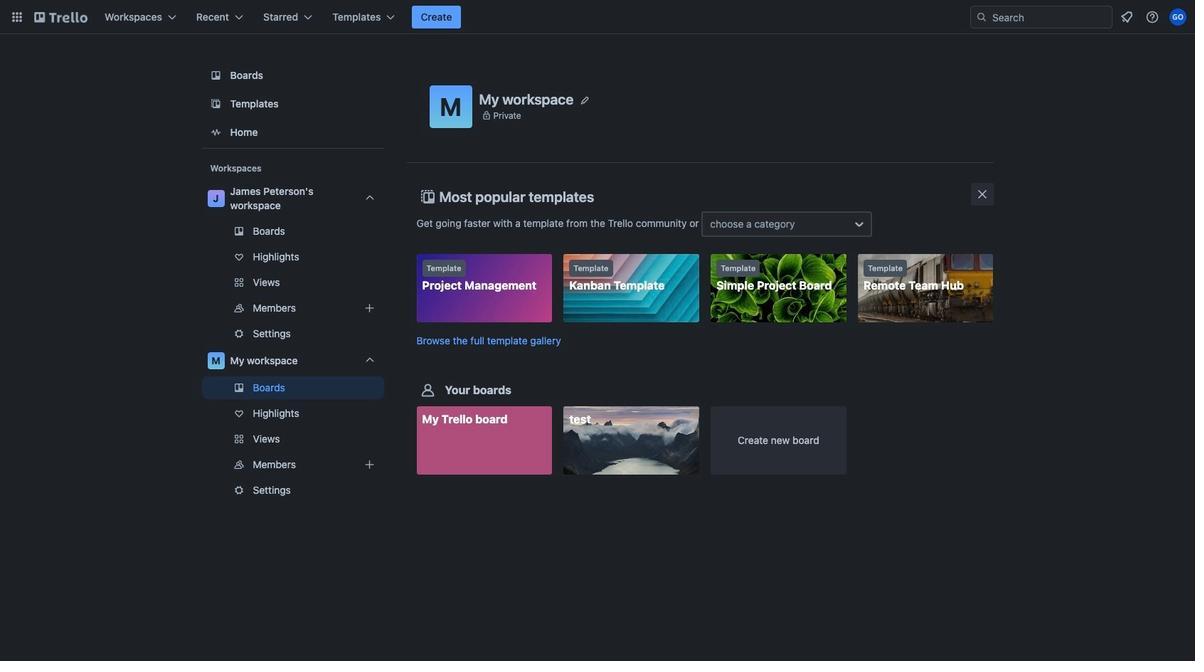 Task type: vqa. For each thing, say whether or not it's contained in the screenshot.
is
no



Task type: locate. For each thing, give the bounding box(es) containing it.
1 vertical spatial add image
[[361, 456, 378, 473]]

gary orlando (garyorlando) image
[[1170, 9, 1187, 26]]

board image
[[207, 67, 224, 84]]

0 vertical spatial add image
[[361, 300, 378, 317]]

open information menu image
[[1146, 10, 1160, 24]]

add image
[[361, 300, 378, 317], [361, 456, 378, 473]]

template board image
[[207, 95, 224, 112]]

primary element
[[0, 0, 1195, 34]]

0 notifications image
[[1119, 9, 1136, 26]]



Task type: describe. For each thing, give the bounding box(es) containing it.
search image
[[976, 11, 988, 23]]

back to home image
[[34, 6, 88, 28]]

Search field
[[988, 7, 1112, 27]]

home image
[[207, 124, 224, 141]]

1 add image from the top
[[361, 300, 378, 317]]

2 add image from the top
[[361, 456, 378, 473]]



